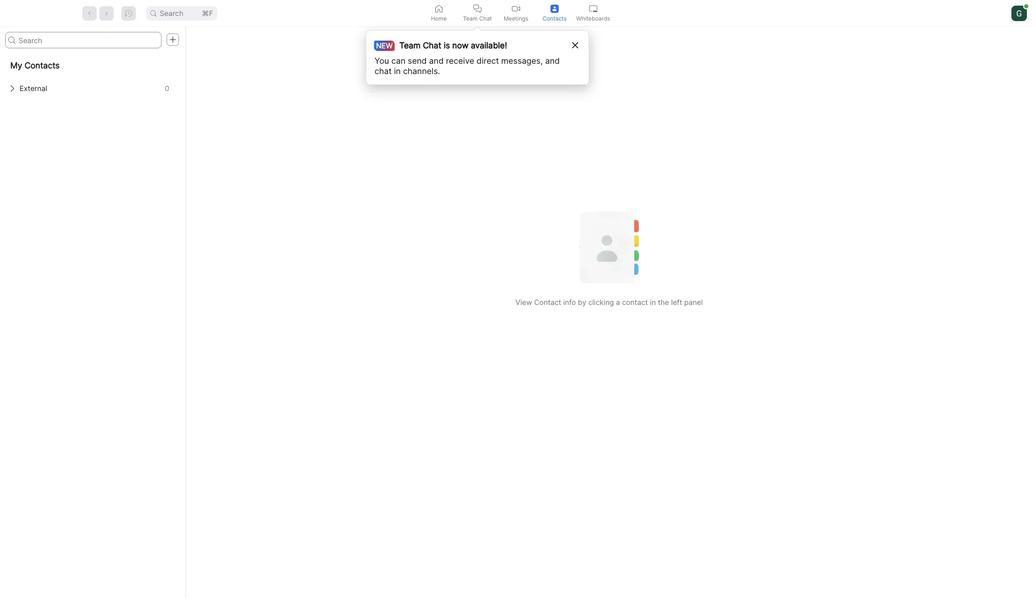 Task type: describe. For each thing, give the bounding box(es) containing it.
is
[[444, 40, 450, 50]]

2 and from the left
[[545, 56, 560, 66]]

contacts button
[[535, 0, 574, 26]]

clicking
[[588, 298, 614, 307]]

available!
[[471, 40, 507, 50]]

by
[[578, 298, 586, 307]]

now
[[452, 40, 469, 50]]

view
[[515, 298, 532, 307]]

my contacts grouping, external, 0 items enclose, level 2, 1 of 1, not selected tree item
[[4, 78, 181, 99]]

⌘f
[[202, 8, 213, 17]]

1 horizontal spatial magnifier image
[[150, 10, 157, 16]]

1 horizontal spatial magnifier image
[[150, 10, 157, 16]]

video on image
[[512, 4, 520, 13]]

magnifier image inside contacts "tab panel"
[[8, 37, 15, 44]]

channels.
[[403, 66, 440, 76]]

left
[[671, 298, 682, 307]]

my contacts
[[10, 60, 60, 70]]

whiteboards
[[576, 15, 610, 22]]

view contact info by clicking a contact in the left panel
[[515, 298, 703, 307]]

avatar image
[[1011, 5, 1027, 21]]

my contacts heading
[[0, 52, 185, 78]]

receive
[[446, 56, 474, 66]]

you can send and receive direct messages, and chat in channels. element
[[375, 56, 570, 76]]

the
[[658, 298, 669, 307]]

contact
[[622, 298, 648, 307]]

team chat image
[[473, 4, 482, 13]]

you
[[375, 56, 389, 66]]

home
[[431, 15, 447, 22]]

Search text field
[[5, 32, 162, 48]]

magnifier image inside contacts "tab panel"
[[8, 37, 15, 44]]

chat for team chat
[[479, 15, 492, 22]]

team chat is now available! element
[[378, 39, 507, 51]]

in inside contacts "tab panel"
[[650, 298, 656, 307]]

0
[[165, 84, 169, 93]]

contacts inside heading
[[25, 60, 60, 70]]

home button
[[420, 0, 458, 26]]

contacts tab panel
[[0, 27, 1032, 598]]



Task type: vqa. For each thing, say whether or not it's contained in the screenshot.
"left"
yes



Task type: locate. For each thing, give the bounding box(es) containing it.
team inside team chat is now available! you can send and receive direct messages, and chat in channels.
[[399, 40, 421, 50]]

magnifier image left search
[[150, 10, 157, 16]]

0 horizontal spatial contacts
[[25, 60, 60, 70]]

video on image
[[512, 4, 520, 13]]

meetings
[[504, 15, 528, 22]]

and right messages,
[[545, 56, 560, 66]]

in inside team chat is now available! you can send and receive direct messages, and chat in channels.
[[394, 66, 401, 76]]

a
[[616, 298, 620, 307]]

search
[[160, 8, 183, 17]]

1 vertical spatial magnifier image
[[8, 37, 15, 44]]

tab list containing home
[[420, 0, 612, 26]]

direct
[[477, 56, 499, 66]]

in right the chat
[[394, 66, 401, 76]]

team chat is now available! you can send and receive direct messages, and chat in channels.
[[375, 40, 560, 76]]

1 horizontal spatial in
[[650, 298, 656, 307]]

messages,
[[501, 56, 543, 66]]

external
[[20, 84, 47, 93]]

0 vertical spatial in
[[394, 66, 401, 76]]

1 horizontal spatial team
[[463, 15, 478, 22]]

0 vertical spatial team
[[463, 15, 478, 22]]

0 vertical spatial magnifier image
[[150, 10, 157, 16]]

magnifier image left search
[[150, 10, 157, 16]]

contact
[[534, 298, 561, 307]]

chat
[[479, 15, 492, 22], [423, 40, 441, 50]]

tooltip
[[366, 26, 589, 85]]

meetings button
[[497, 0, 535, 26]]

in
[[394, 66, 401, 76], [650, 298, 656, 307]]

my contacts tree
[[0, 52, 185, 99]]

tooltip containing team chat is now available! you can send and receive direct messages, and chat in channels.
[[366, 26, 589, 85]]

0 horizontal spatial chat
[[423, 40, 441, 50]]

team chat
[[463, 15, 492, 22]]

contacts
[[543, 15, 567, 22], [25, 60, 60, 70]]

and down team chat is now available! element at the left of the page
[[429, 56, 444, 66]]

1 horizontal spatial chat
[[479, 15, 492, 22]]

whiteboard small image
[[589, 4, 597, 13]]

chat inside team chat is now available! you can send and receive direct messages, and chat in channels.
[[423, 40, 441, 50]]

0 vertical spatial magnifier image
[[150, 10, 157, 16]]

close image
[[572, 42, 578, 48], [572, 42, 578, 48]]

magnifier image
[[150, 10, 157, 16], [8, 37, 15, 44]]

chat left is
[[423, 40, 441, 50]]

chat for team chat is now available! you can send and receive direct messages, and chat in channels.
[[423, 40, 441, 50]]

team
[[463, 15, 478, 22], [399, 40, 421, 50]]

chevron right image
[[9, 85, 15, 92], [9, 85, 15, 92]]

team for team chat is now available! you can send and receive direct messages, and chat in channels.
[[399, 40, 421, 50]]

0 horizontal spatial in
[[394, 66, 401, 76]]

1 vertical spatial contacts
[[25, 60, 60, 70]]

chat down team chat image
[[479, 15, 492, 22]]

magnifier image up my
[[8, 37, 15, 44]]

panel
[[684, 298, 703, 307]]

whiteboard small image
[[589, 4, 597, 13]]

0 vertical spatial contacts
[[543, 15, 567, 22]]

1 horizontal spatial and
[[545, 56, 560, 66]]

team inside button
[[463, 15, 478, 22]]

0 horizontal spatial magnifier image
[[8, 37, 15, 44]]

can
[[391, 56, 405, 66]]

magnifier image
[[150, 10, 157, 16], [8, 37, 15, 44]]

1 vertical spatial magnifier image
[[8, 37, 15, 44]]

0 vertical spatial chat
[[479, 15, 492, 22]]

plus small image
[[169, 36, 176, 43], [169, 36, 176, 43]]

send
[[408, 56, 427, 66]]

in left the
[[650, 298, 656, 307]]

1 horizontal spatial contacts
[[543, 15, 567, 22]]

tab list
[[420, 0, 612, 26]]

0 horizontal spatial and
[[429, 56, 444, 66]]

info
[[563, 298, 576, 307]]

team for team chat
[[463, 15, 478, 22]]

chat inside button
[[479, 15, 492, 22]]

my
[[10, 60, 22, 70]]

contacts right meetings
[[543, 15, 567, 22]]

contacts inside button
[[543, 15, 567, 22]]

1 and from the left
[[429, 56, 444, 66]]

chat
[[375, 66, 392, 76]]

1 vertical spatial in
[[650, 298, 656, 307]]

contacts up external
[[25, 60, 60, 70]]

whiteboards button
[[574, 0, 612, 26]]

0 horizontal spatial magnifier image
[[8, 37, 15, 44]]

and
[[429, 56, 444, 66], [545, 56, 560, 66]]

1 vertical spatial chat
[[423, 40, 441, 50]]

online image
[[1024, 4, 1028, 8], [1024, 4, 1028, 8]]

team up "send"
[[399, 40, 421, 50]]

team chat image
[[473, 4, 482, 13]]

home small image
[[435, 4, 443, 13], [435, 4, 443, 13]]

profile contact image
[[550, 4, 559, 13], [550, 4, 559, 13]]

0 horizontal spatial team
[[399, 40, 421, 50]]

team down team chat icon
[[463, 15, 478, 22]]

magnifier image up my
[[8, 37, 15, 44]]

1 vertical spatial team
[[399, 40, 421, 50]]

team chat button
[[458, 0, 497, 26]]



